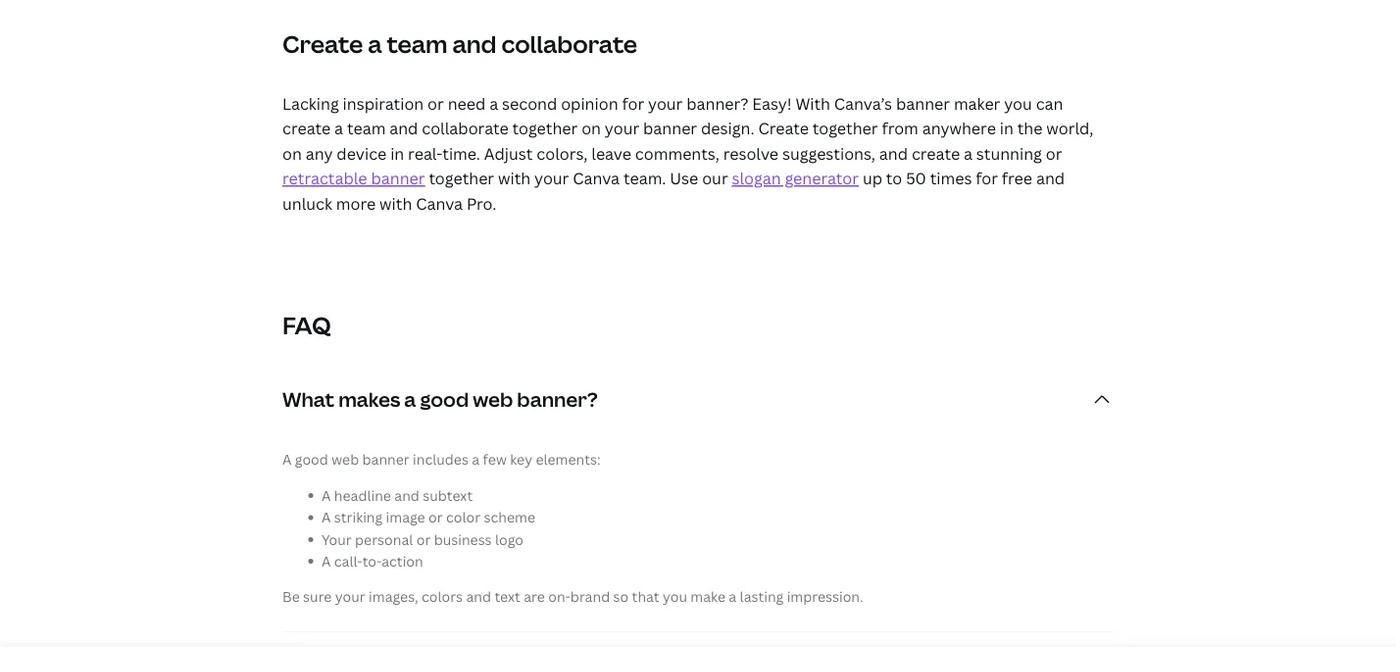 Task type: locate. For each thing, give the bounding box(es) containing it.
1 horizontal spatial web
[[473, 386, 513, 413]]

1 horizontal spatial for
[[976, 168, 998, 189]]

on down opinion
[[582, 118, 601, 139]]

your up the comments,
[[648, 93, 683, 114]]

on left any
[[282, 143, 302, 164]]

1 vertical spatial banner?
[[517, 386, 598, 413]]

brand
[[571, 587, 610, 606]]

0 horizontal spatial web
[[332, 450, 359, 469]]

call-
[[334, 552, 362, 570]]

a headline and subtext a striking image or color scheme your personal or business logo a call-to-action
[[322, 486, 535, 570]]

web
[[473, 386, 513, 413], [332, 450, 359, 469]]

1 horizontal spatial create
[[912, 143, 960, 164]]

a left the few
[[472, 450, 480, 469]]

few
[[483, 450, 507, 469]]

you inside 'lacking inspiration or need a second opinion for your banner? easy! with canva's banner maker you can create a team and collaborate together on your banner design. create together from anywhere in the world, on any device in real-time. adjust colors, leave comments, resolve suggestions, and create a stunning or retractable banner together with your canva team. use our slogan generator'
[[1004, 93, 1032, 114]]

a up inspiration at the top
[[368, 28, 382, 60]]

0 horizontal spatial banner?
[[517, 386, 598, 413]]

and up need
[[452, 28, 497, 60]]

canva inside up to 50 times for free and unluck more with canva pro.
[[416, 193, 463, 214]]

team up inspiration at the top
[[387, 28, 448, 60]]

create
[[282, 28, 363, 60], [758, 118, 809, 139]]

a left call-
[[322, 552, 331, 570]]

colors,
[[537, 143, 588, 164]]

with inside up to 50 times for free and unluck more with canva pro.
[[380, 193, 412, 214]]

collaborate up opinion
[[502, 28, 638, 60]]

be
[[282, 587, 300, 606]]

collaborate down need
[[422, 118, 509, 139]]

resolve
[[723, 143, 779, 164]]

0 vertical spatial banner?
[[687, 93, 749, 114]]

adjust
[[484, 143, 533, 164]]

and up image
[[394, 486, 420, 504]]

0 vertical spatial with
[[498, 168, 531, 189]]

1 horizontal spatial with
[[498, 168, 531, 189]]

a up device
[[334, 118, 343, 139]]

create up the times
[[912, 143, 960, 164]]

up to 50 times for free and unluck more with canva pro.
[[282, 168, 1065, 214]]

colors
[[422, 587, 463, 606]]

good
[[420, 386, 469, 413], [295, 450, 328, 469]]

0 vertical spatial you
[[1004, 93, 1032, 114]]

0 horizontal spatial for
[[622, 93, 644, 114]]

with right more
[[380, 193, 412, 214]]

with
[[498, 168, 531, 189], [380, 193, 412, 214]]

a up the your in the left bottom of the page
[[322, 508, 331, 526]]

for right opinion
[[622, 93, 644, 114]]

create down lacking
[[282, 118, 331, 139]]

0 vertical spatial canva
[[573, 168, 620, 189]]

web up the few
[[473, 386, 513, 413]]

1 vertical spatial canva
[[416, 193, 463, 214]]

pro.
[[467, 193, 496, 214]]

1 horizontal spatial you
[[1004, 93, 1032, 114]]

you up the
[[1004, 93, 1032, 114]]

and right free
[[1036, 168, 1065, 189]]

create down easy!
[[758, 118, 809, 139]]

in left real-
[[390, 143, 404, 164]]

use
[[670, 168, 698, 189]]

banner? up elements: on the bottom left
[[517, 386, 598, 413]]

on
[[582, 118, 601, 139], [282, 143, 302, 164]]

good down what
[[295, 450, 328, 469]]

1 vertical spatial good
[[295, 450, 328, 469]]

and
[[452, 28, 497, 60], [390, 118, 418, 139], [879, 143, 908, 164], [1036, 168, 1065, 189], [394, 486, 420, 504], [466, 587, 491, 606]]

unluck
[[282, 193, 332, 214]]

subtext
[[423, 486, 473, 504]]

lacking
[[282, 93, 339, 114]]

together down time.
[[429, 168, 494, 189]]

together up suggestions,
[[813, 118, 878, 139]]

canva
[[573, 168, 620, 189], [416, 193, 463, 214]]

1 horizontal spatial in
[[1000, 118, 1014, 139]]

can
[[1036, 93, 1063, 114]]

device
[[337, 143, 387, 164]]

a right the makes
[[404, 386, 416, 413]]

business
[[434, 530, 492, 548]]

1 horizontal spatial on
[[582, 118, 601, 139]]

your
[[648, 93, 683, 114], [605, 118, 640, 139], [534, 168, 569, 189], [335, 587, 365, 606]]

a right make
[[729, 587, 737, 606]]

what
[[282, 386, 334, 413]]

retractable banner link
[[282, 168, 425, 189]]

in
[[1000, 118, 1014, 139], [390, 143, 404, 164]]

1 horizontal spatial team
[[387, 28, 448, 60]]

web up headline
[[332, 450, 359, 469]]

or
[[428, 93, 444, 114], [1046, 143, 1062, 164], [429, 508, 443, 526], [416, 530, 431, 548]]

and left text
[[466, 587, 491, 606]]

more
[[336, 193, 376, 214]]

canva left pro.
[[416, 193, 463, 214]]

collaborate
[[502, 28, 638, 60], [422, 118, 509, 139]]

0 horizontal spatial with
[[380, 193, 412, 214]]

for left free
[[976, 168, 998, 189]]

lacking inspiration or need a second opinion for your banner? easy! with canva's banner maker you can create a team and collaborate together on your banner design. create together from anywhere in the world, on any device in real-time. adjust colors, leave comments, resolve suggestions, and create a stunning or retractable banner together with your canva team. use our slogan generator
[[282, 93, 1094, 189]]

lasting
[[740, 587, 784, 606]]

personal
[[355, 530, 413, 548]]

team up device
[[347, 118, 386, 139]]

good inside dropdown button
[[420, 386, 469, 413]]

1 horizontal spatial banner?
[[687, 93, 749, 114]]

your
[[322, 530, 352, 548]]

second
[[502, 93, 557, 114]]

inspiration
[[343, 93, 424, 114]]

includes
[[413, 450, 469, 469]]

1 vertical spatial create
[[912, 143, 960, 164]]

create
[[282, 118, 331, 139], [912, 143, 960, 164]]

elements:
[[536, 450, 601, 469]]

with down adjust
[[498, 168, 531, 189]]

you
[[1004, 93, 1032, 114], [663, 587, 687, 606]]

our
[[702, 168, 728, 189]]

0 vertical spatial good
[[420, 386, 469, 413]]

faq
[[282, 309, 331, 341]]

be sure your images, colors and text are on-brand so that you make a lasting impression.
[[282, 587, 864, 606]]

banner? up design.
[[687, 93, 749, 114]]

world,
[[1047, 118, 1094, 139]]

50
[[906, 168, 926, 189]]

1 horizontal spatial canva
[[573, 168, 620, 189]]

0 horizontal spatial canva
[[416, 193, 463, 214]]

for
[[622, 93, 644, 114], [976, 168, 998, 189]]

headline
[[334, 486, 391, 504]]

you right that
[[663, 587, 687, 606]]

a
[[368, 28, 382, 60], [489, 93, 498, 114], [334, 118, 343, 139], [964, 143, 973, 164], [404, 386, 416, 413], [472, 450, 480, 469], [729, 587, 737, 606]]

slogan generator link
[[732, 168, 859, 189]]

2 horizontal spatial together
[[813, 118, 878, 139]]

0 vertical spatial team
[[387, 28, 448, 60]]

text
[[495, 587, 521, 606]]

1 vertical spatial you
[[663, 587, 687, 606]]

team
[[387, 28, 448, 60], [347, 118, 386, 139]]

banner up from
[[896, 93, 950, 114]]

1 horizontal spatial create
[[758, 118, 809, 139]]

0 vertical spatial in
[[1000, 118, 1014, 139]]

banner
[[896, 93, 950, 114], [643, 118, 697, 139], [371, 168, 425, 189], [362, 450, 410, 469]]

banner? inside dropdown button
[[517, 386, 598, 413]]

a down anywhere
[[964, 143, 973, 164]]

a
[[282, 450, 292, 469], [322, 486, 331, 504], [322, 508, 331, 526], [322, 552, 331, 570]]

create inside 'lacking inspiration or need a second opinion for your banner? easy! with canva's banner maker you can create a team and collaborate together on your banner design. create together from anywhere in the world, on any device in real-time. adjust colors, leave comments, resolve suggestions, and create a stunning or retractable banner together with your canva team. use our slogan generator'
[[758, 118, 809, 139]]

for inside up to 50 times for free and unluck more with canva pro.
[[976, 168, 998, 189]]

team inside 'lacking inspiration or need a second opinion for your banner? easy! with canva's banner maker you can create a team and collaborate together on your banner design. create together from anywhere in the world, on any device in real-time. adjust colors, leave comments, resolve suggestions, and create a stunning or retractable banner together with your canva team. use our slogan generator'
[[347, 118, 386, 139]]

collaborate inside 'lacking inspiration or need a second opinion for your banner? easy! with canva's banner maker you can create a team and collaborate together on your banner design. create together from anywhere in the world, on any device in real-time. adjust colors, leave comments, resolve suggestions, and create a stunning or retractable banner together with your canva team. use our slogan generator'
[[422, 118, 509, 139]]

1 vertical spatial on
[[282, 143, 302, 164]]

opinion
[[561, 93, 618, 114]]

logo
[[495, 530, 524, 548]]

0 vertical spatial for
[[622, 93, 644, 114]]

1 horizontal spatial good
[[420, 386, 469, 413]]

create up lacking
[[282, 28, 363, 60]]

0 horizontal spatial create
[[282, 28, 363, 60]]

1 vertical spatial for
[[976, 168, 998, 189]]

together down second
[[512, 118, 578, 139]]

free
[[1002, 168, 1033, 189]]

0 horizontal spatial team
[[347, 118, 386, 139]]

together
[[512, 118, 578, 139], [813, 118, 878, 139], [429, 168, 494, 189]]

anywhere
[[922, 118, 996, 139]]

scheme
[[484, 508, 535, 526]]

in left the
[[1000, 118, 1014, 139]]

0 horizontal spatial create
[[282, 118, 331, 139]]

1 vertical spatial collaborate
[[422, 118, 509, 139]]

times
[[930, 168, 972, 189]]

0 horizontal spatial in
[[390, 143, 404, 164]]

1 vertical spatial in
[[390, 143, 404, 164]]

0 horizontal spatial you
[[663, 587, 687, 606]]

1 vertical spatial team
[[347, 118, 386, 139]]

sure
[[303, 587, 332, 606]]

with inside 'lacking inspiration or need a second opinion for your banner? easy! with canva's banner maker you can create a team and collaborate together on your banner design. create together from anywhere in the world, on any device in real-time. adjust colors, leave comments, resolve suggestions, and create a stunning or retractable banner together with your canva team. use our slogan generator'
[[498, 168, 531, 189]]

0 vertical spatial web
[[473, 386, 513, 413]]

good up a good web banner includes a few key elements:
[[420, 386, 469, 413]]

1 vertical spatial create
[[758, 118, 809, 139]]

your right the sure
[[335, 587, 365, 606]]

banner?
[[687, 93, 749, 114], [517, 386, 598, 413]]

canva down leave in the top left of the page
[[573, 168, 620, 189]]

a good web banner includes a few key elements:
[[282, 450, 601, 469]]

slogan
[[732, 168, 781, 189]]

1 vertical spatial with
[[380, 193, 412, 214]]



Task type: describe. For each thing, give the bounding box(es) containing it.
up
[[863, 168, 882, 189]]

stunning
[[976, 143, 1042, 164]]

create a team and collaborate
[[282, 28, 638, 60]]

banner up headline
[[362, 450, 410, 469]]

or down world,
[[1046, 143, 1062, 164]]

maker
[[954, 93, 1001, 114]]

1 vertical spatial web
[[332, 450, 359, 469]]

and down inspiration at the top
[[390, 118, 418, 139]]

that
[[632, 587, 660, 606]]

0 vertical spatial create
[[282, 28, 363, 60]]

your down colors,
[[534, 168, 569, 189]]

canva's
[[834, 93, 892, 114]]

team.
[[624, 168, 666, 189]]

any
[[306, 143, 333, 164]]

0 vertical spatial create
[[282, 118, 331, 139]]

design.
[[701, 118, 755, 139]]

on-
[[548, 587, 571, 606]]

or down subtext
[[429, 508, 443, 526]]

your up leave in the top left of the page
[[605, 118, 640, 139]]

suggestions,
[[782, 143, 876, 164]]

comments,
[[635, 143, 720, 164]]

banner up the comments,
[[643, 118, 697, 139]]

and inside up to 50 times for free and unluck more with canva pro.
[[1036, 168, 1065, 189]]

banner down real-
[[371, 168, 425, 189]]

and up to
[[879, 143, 908, 164]]

the
[[1018, 118, 1043, 139]]

0 horizontal spatial good
[[295, 450, 328, 469]]

to-
[[362, 552, 382, 570]]

makes
[[338, 386, 400, 413]]

a right need
[[489, 93, 498, 114]]

a left headline
[[322, 486, 331, 504]]

a down what
[[282, 450, 292, 469]]

images,
[[369, 587, 418, 606]]

or down image
[[416, 530, 431, 548]]

leave
[[592, 143, 631, 164]]

action
[[382, 552, 423, 570]]

color
[[446, 508, 481, 526]]

image
[[386, 508, 425, 526]]

to
[[886, 168, 902, 189]]

what makes a good web banner?
[[282, 386, 598, 413]]

with
[[796, 93, 831, 114]]

make
[[691, 587, 726, 606]]

web inside dropdown button
[[473, 386, 513, 413]]

for inside 'lacking inspiration or need a second opinion for your banner? easy! with canva's banner maker you can create a team and collaborate together on your banner design. create together from anywhere in the world, on any device in real-time. adjust colors, leave comments, resolve suggestions, and create a stunning or retractable banner together with your canva team. use our slogan generator'
[[622, 93, 644, 114]]

0 vertical spatial collaborate
[[502, 28, 638, 60]]

1 horizontal spatial together
[[512, 118, 578, 139]]

or left need
[[428, 93, 444, 114]]

banner? inside 'lacking inspiration or need a second opinion for your banner? easy! with canva's banner maker you can create a team and collaborate together on your banner design. create together from anywhere in the world, on any device in real-time. adjust colors, leave comments, resolve suggestions, and create a stunning or retractable banner together with your canva team. use our slogan generator'
[[687, 93, 749, 114]]

easy!
[[752, 93, 792, 114]]

real-
[[408, 143, 443, 164]]

and inside a headline and subtext a striking image or color scheme your personal or business logo a call-to-action
[[394, 486, 420, 504]]

canva inside 'lacking inspiration or need a second opinion for your banner? easy! with canva's banner maker you can create a team and collaborate together on your banner design. create together from anywhere in the world, on any device in real-time. adjust colors, leave comments, resolve suggestions, and create a stunning or retractable banner together with your canva team. use our slogan generator'
[[573, 168, 620, 189]]

what makes a good web banner? button
[[282, 364, 1114, 435]]

generator
[[785, 168, 859, 189]]

time.
[[443, 143, 480, 164]]

a inside dropdown button
[[404, 386, 416, 413]]

so
[[613, 587, 629, 606]]

0 horizontal spatial on
[[282, 143, 302, 164]]

0 horizontal spatial together
[[429, 168, 494, 189]]

from
[[882, 118, 919, 139]]

are
[[524, 587, 545, 606]]

key
[[510, 450, 532, 469]]

need
[[448, 93, 486, 114]]

0 vertical spatial on
[[582, 118, 601, 139]]

striking
[[334, 508, 383, 526]]

retractable
[[282, 168, 367, 189]]

impression.
[[787, 587, 864, 606]]



Task type: vqa. For each thing, say whether or not it's contained in the screenshot.
headline
yes



